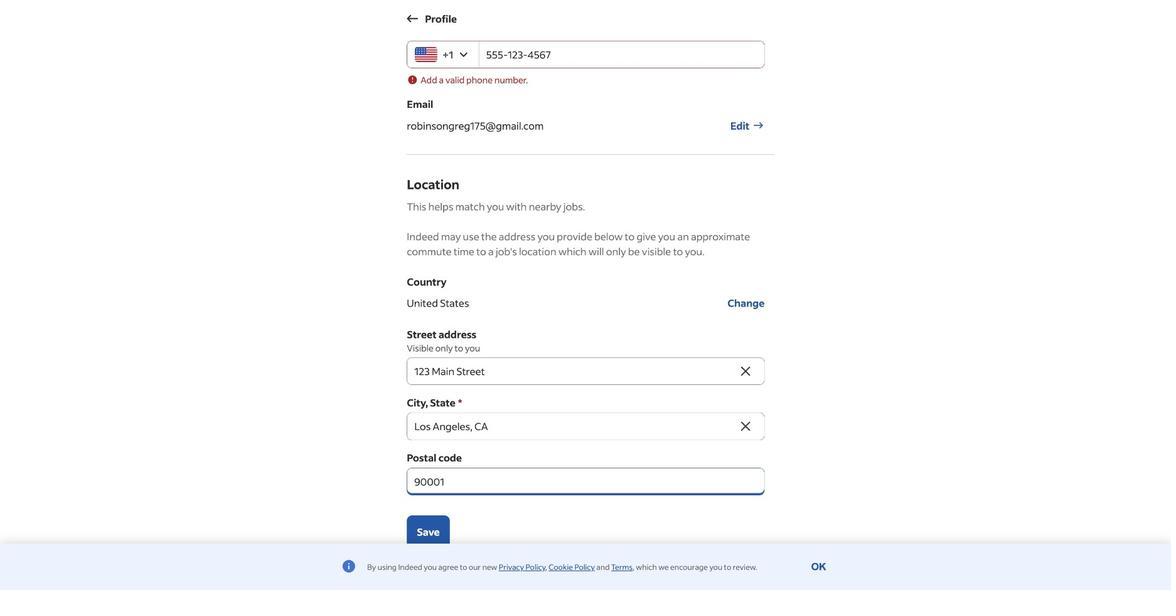 Task type: describe. For each thing, give the bounding box(es) containing it.
contact information element
[[407, 0, 775, 549]]

Type phone number telephone field
[[479, 41, 765, 69]]



Task type: vqa. For each thing, say whether or not it's contained in the screenshot.
Home link at top
no



Task type: locate. For each thing, give the bounding box(es) containing it.
None field
[[407, 0, 765, 13], [407, 358, 737, 386], [407, 413, 737, 441], [407, 468, 765, 496], [407, 0, 765, 13], [407, 358, 737, 386], [407, 413, 737, 441], [407, 468, 765, 496]]



